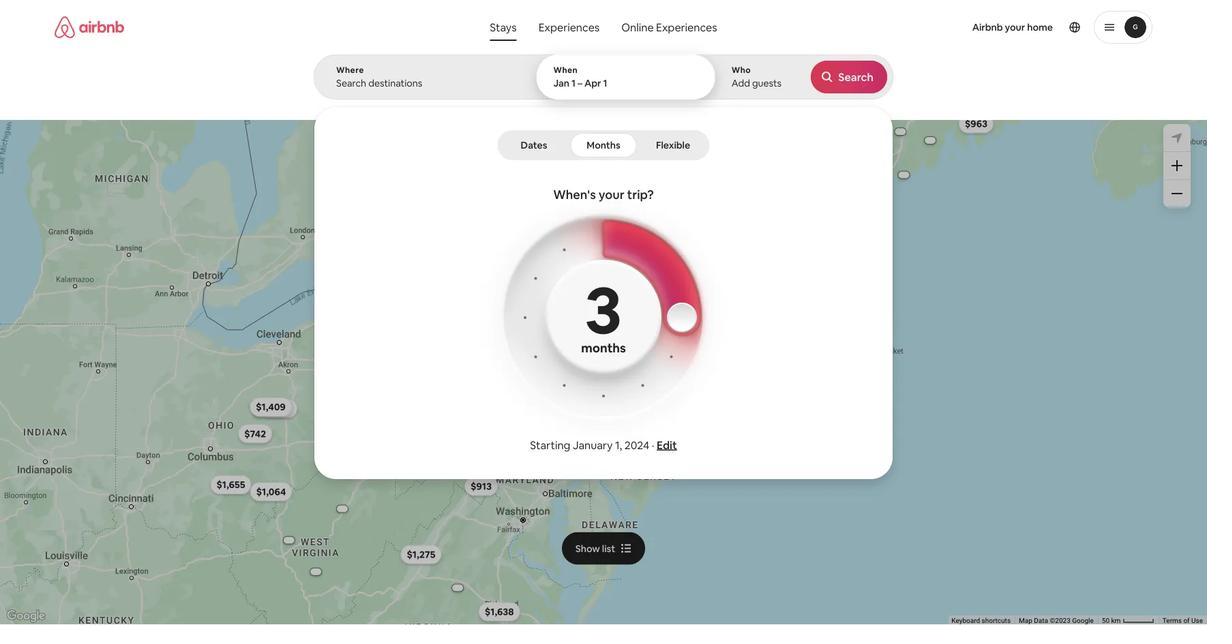 Task type: describe. For each thing, give the bounding box(es) containing it.
online experiences
[[622, 20, 718, 34]]

$2,282 button
[[649, 293, 692, 312]]

dates button
[[501, 133, 568, 158]]

$913
[[471, 481, 492, 493]]

views
[[543, 87, 565, 98]]

online experiences link
[[611, 14, 729, 41]]

$2,504
[[610, 206, 640, 218]]

your for trip?
[[599, 187, 625, 203]]

$742
[[244, 428, 266, 440]]

$1,409 button
[[250, 398, 292, 417]]

$963
[[966, 118, 988, 130]]

edit
[[657, 438, 677, 452]]

january
[[573, 438, 613, 452]]

months
[[582, 340, 626, 356]]

$1,275
[[407, 549, 436, 561]]

profile element
[[740, 0, 1153, 55]]

1 1 from the left
[[572, 77, 576, 89]]

show
[[576, 543, 600, 555]]

of
[[1184, 617, 1191, 626]]

$2,282
[[655, 296, 685, 308]]

$1,101 button
[[259, 399, 298, 419]]

apr
[[585, 77, 602, 89]]

guests
[[753, 77, 782, 89]]

your for home
[[1006, 21, 1026, 33]]

$2,395
[[610, 206, 640, 218]]

$1,101
[[265, 403, 291, 415]]

zoom in image
[[1172, 160, 1183, 171]]

50
[[1103, 617, 1110, 626]]

50 km button
[[1099, 616, 1159, 626]]

shortcuts
[[982, 617, 1011, 626]]

50 km
[[1103, 617, 1123, 626]]

cabins
[[393, 87, 419, 98]]

jan
[[554, 77, 570, 89]]

keyboard
[[952, 617, 981, 626]]

terms
[[1163, 617, 1183, 626]]

$2,395 button
[[604, 203, 646, 222]]

display total before taxes switch
[[1117, 73, 1142, 89]]

terms of use link
[[1163, 617, 1204, 626]]

$963 button
[[959, 114, 994, 133]]

airbnb your home link
[[965, 13, 1062, 42]]

stays
[[490, 20, 517, 34]]

when's
[[554, 187, 596, 203]]

starting january 1, 2024 · edit
[[530, 438, 677, 452]]

airbnb
[[973, 21, 1004, 33]]

flexible button
[[640, 133, 707, 158]]

google image
[[3, 608, 48, 626]]

$1,655 button
[[210, 476, 252, 495]]

in/out
[[727, 87, 750, 98]]

online
[[622, 20, 654, 34]]

$1,638
[[485, 606, 514, 619]]

google map
showing 102 stays. region
[[0, 108, 1208, 626]]

airbnb your home
[[973, 21, 1054, 33]]

use
[[1192, 617, 1204, 626]]

edit button
[[657, 438, 677, 452]]

tiny
[[587, 87, 603, 98]]

experiences button
[[528, 14, 611, 41]]



Task type: vqa. For each thing, say whether or not it's contained in the screenshot.
Online Experiences link
yes



Task type: locate. For each thing, give the bounding box(es) containing it.
$913 button
[[465, 477, 498, 496]]

1 experiences from the left
[[539, 20, 600, 34]]

tab list inside stays tab panel
[[501, 130, 707, 160]]

what can we help you find? tab list
[[479, 14, 611, 41]]

keyboard shortcuts
[[952, 617, 1011, 626]]

1,
[[615, 438, 623, 452]]

0 horizontal spatial 1
[[572, 77, 576, 89]]

tab list containing dates
[[501, 130, 707, 160]]

terms of use
[[1163, 617, 1204, 626]]

map
[[1020, 617, 1033, 626]]

group containing amazing views
[[55, 55, 931, 108]]

when's your trip?
[[554, 187, 654, 203]]

flexible
[[656, 139, 691, 151]]

home
[[1028, 21, 1054, 33]]

list
[[602, 543, 616, 555]]

keyboard shortcuts button
[[952, 617, 1011, 626]]

tiny homes
[[587, 87, 630, 98]]

group
[[55, 55, 931, 108]]

©2023
[[1051, 617, 1071, 626]]

experiences
[[539, 20, 600, 34], [657, 20, 718, 34]]

2024
[[625, 438, 650, 452]]

ski-
[[713, 87, 727, 98]]

show list
[[576, 543, 616, 555]]

amazing views
[[507, 87, 565, 98]]

starting
[[530, 438, 571, 452]]

show list button
[[562, 533, 646, 565]]

·
[[652, 438, 655, 452]]

–
[[578, 77, 583, 89]]

stays tab panel
[[314, 55, 894, 480]]

tab list
[[501, 130, 707, 160]]

$742 button
[[238, 425, 272, 444]]

lakefront
[[833, 87, 870, 98]]

$1,064 button
[[250, 483, 292, 502]]

ski-in/out
[[713, 87, 750, 98]]

1
[[572, 77, 576, 89], [604, 77, 608, 89]]

$2,504 button
[[603, 203, 646, 222]]

when
[[554, 65, 578, 75]]

1 horizontal spatial experiences
[[657, 20, 718, 34]]

amazing
[[507, 87, 541, 98]]

homes
[[604, 87, 630, 98]]

$1,706
[[258, 402, 287, 414]]

2 1 from the left
[[604, 77, 608, 89]]

your inside profile element
[[1006, 21, 1026, 33]]

$1,409
[[256, 401, 286, 414]]

0 horizontal spatial experiences
[[539, 20, 600, 34]]

0 vertical spatial your
[[1006, 21, 1026, 33]]

$1,638 button
[[479, 603, 520, 622]]

google
[[1073, 617, 1094, 626]]

1 horizontal spatial 1
[[604, 77, 608, 89]]

months
[[587, 139, 621, 151]]

your inside stays tab panel
[[599, 187, 625, 203]]

$1,064
[[256, 486, 286, 498]]

dates
[[521, 139, 548, 151]]

where
[[336, 65, 364, 75]]

1 vertical spatial your
[[599, 187, 625, 203]]

trending
[[774, 87, 809, 98]]

experiences inside 'link'
[[657, 20, 718, 34]]

3
[[585, 267, 623, 352]]

1 right apr
[[604, 77, 608, 89]]

km
[[1112, 617, 1121, 626]]

who add guests
[[732, 65, 782, 89]]

0 horizontal spatial your
[[599, 187, 625, 203]]

experiences inside button
[[539, 20, 600, 34]]

$1,275 button
[[401, 546, 442, 565]]

your
[[1006, 21, 1026, 33], [599, 187, 625, 203]]

$1,706 button
[[252, 399, 293, 418]]

when jan 1 – apr 1
[[554, 65, 608, 89]]

Where field
[[336, 77, 515, 89]]

your up $2,395
[[599, 187, 625, 203]]

stays button
[[479, 14, 528, 41]]

data
[[1035, 617, 1049, 626]]

1 horizontal spatial your
[[1006, 21, 1026, 33]]

months button
[[571, 133, 637, 158]]

experiences up 'when'
[[539, 20, 600, 34]]

1 left –
[[572, 77, 576, 89]]

2 experiences from the left
[[657, 20, 718, 34]]

None search field
[[314, 0, 894, 480]]

zoom out image
[[1172, 188, 1183, 199]]

$1,655
[[217, 479, 245, 491]]

who
[[732, 65, 752, 75]]

map data ©2023 google
[[1020, 617, 1094, 626]]

your left home
[[1006, 21, 1026, 33]]

none search field containing 3
[[314, 0, 894, 480]]

trip?
[[628, 187, 654, 203]]

experiences right online
[[657, 20, 718, 34]]

add
[[732, 77, 751, 89]]

beach
[[334, 87, 358, 98]]



